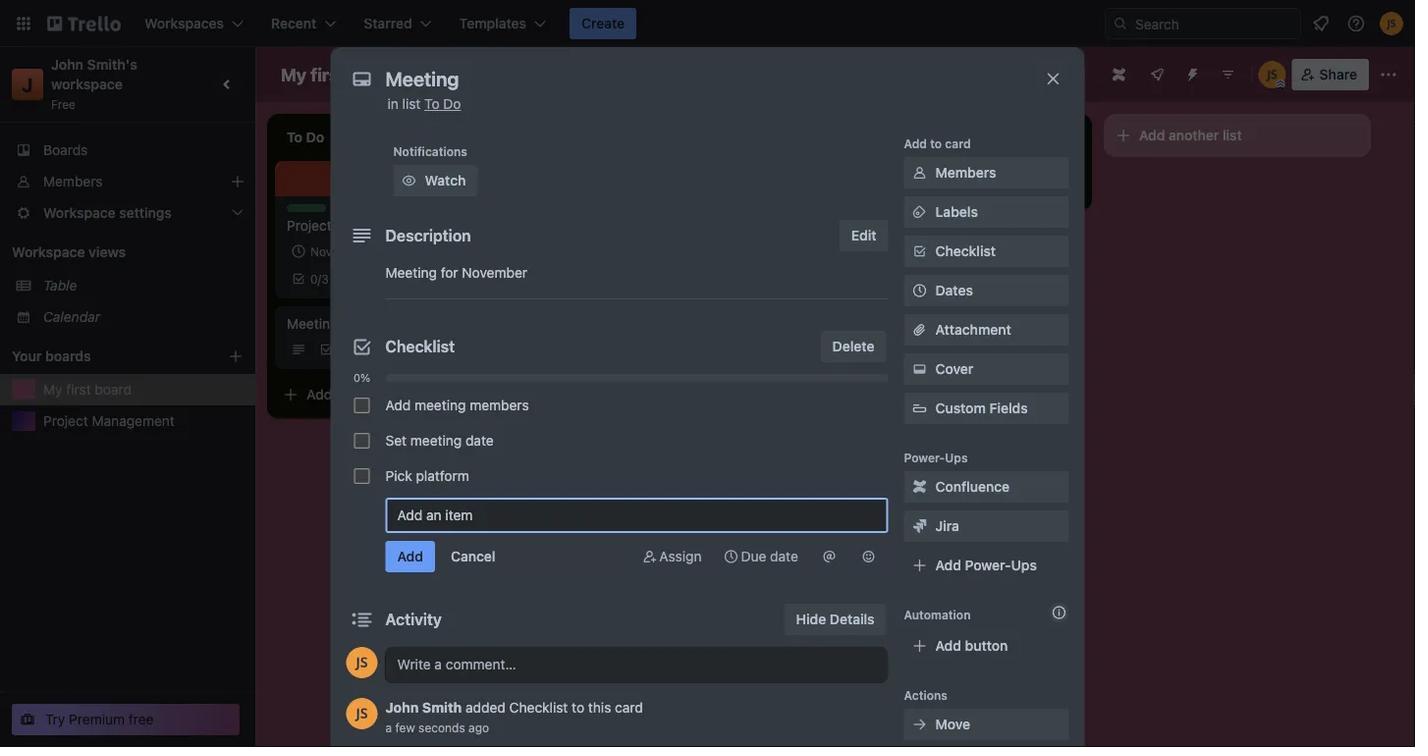Task type: vqa. For each thing, say whether or not it's contained in the screenshot.
Table link
yes



Task type: describe. For each thing, give the bounding box(es) containing it.
add a card button for create from template… icon
[[275, 379, 495, 411]]

due date
[[741, 549, 799, 565]]

views
[[89, 244, 126, 260]]

sm image inside cover link
[[910, 360, 930, 379]]

2 horizontal spatial a
[[894, 178, 902, 195]]

custom fields
[[936, 400, 1028, 417]]

add meeting members
[[386, 397, 529, 414]]

cancel link
[[439, 541, 507, 573]]

meeting for meeting
[[287, 316, 338, 332]]

meeting link
[[287, 314, 515, 334]]

automation
[[904, 608, 971, 622]]

Board name text field
[[271, 59, 409, 90]]

workspace views
[[12, 244, 126, 260]]

add button
[[936, 638, 1008, 654]]

workspace
[[12, 244, 85, 260]]

0%
[[354, 372, 371, 385]]

1 vertical spatial date
[[770, 549, 799, 565]]

members for leftmost members link
[[43, 173, 103, 190]]

your
[[12, 348, 42, 364]]

pick
[[386, 468, 412, 484]]

delete
[[833, 338, 875, 355]]

board inside text box
[[349, 64, 399, 85]]

create from template… image
[[503, 387, 519, 403]]

cancel
[[451, 549, 496, 565]]

1
[[462, 245, 467, 258]]

project for project management
[[43, 413, 88, 429]]

seconds
[[419, 721, 465, 735]]

add to card
[[904, 137, 971, 150]]

try
[[45, 712, 65, 728]]

1 horizontal spatial members link
[[904, 157, 1069, 189]]

a few seconds ago link
[[386, 721, 489, 735]]

free
[[129, 712, 154, 728]]

pick platform checkbox for pick platform
[[354, 469, 370, 484]]

first inside my first board link
[[66, 382, 91, 398]]

boards link
[[0, 135, 255, 166]]

add power-ups
[[936, 558, 1037, 574]]

move
[[936, 717, 971, 733]]

0 vertical spatial to
[[931, 137, 942, 150]]

add inside button
[[1140, 127, 1166, 143]]

calendar
[[43, 309, 100, 325]]

show menu image
[[1379, 65, 1399, 84]]

add inside button
[[936, 638, 962, 654]]

details
[[830, 612, 875, 628]]

sm image for labels
[[910, 202, 930, 222]]

create button
[[570, 8, 637, 39]]

in list to do
[[388, 96, 461, 112]]

date inside checklist group
[[466, 433, 494, 449]]

1 vertical spatial checklist
[[386, 337, 455, 356]]

meeting for meeting for november
[[386, 265, 437, 281]]

1 vertical spatial board
[[95, 382, 132, 398]]

automation image
[[1178, 59, 1205, 86]]

1 vertical spatial a
[[336, 387, 344, 403]]

project planning
[[287, 218, 390, 234]]

sm image right due date
[[820, 547, 840, 567]]

calendar power-up image
[[1031, 66, 1047, 82]]

add button button
[[904, 631, 1069, 662]]

project planning link
[[287, 216, 515, 236]]

management
[[92, 413, 175, 429]]

to inside john smith added checklist to this card a few seconds ago
[[572, 700, 585, 716]]

delete link
[[821, 331, 887, 363]]

0 vertical spatial /
[[318, 272, 321, 286]]

notifications
[[393, 144, 468, 158]]

actions
[[904, 689, 948, 702]]

add a card button for create from template… image at the top right of page
[[833, 171, 1053, 202]]

project for project planning
[[287, 218, 332, 234]]

labels
[[936, 204, 978, 220]]

1 nov from the left
[[310, 245, 332, 258]]

john for smith
[[386, 700, 419, 716]]

Pick platform checkbox
[[354, 398, 370, 414]]

hide details link
[[785, 604, 887, 636]]

watch
[[425, 172, 466, 189]]

edit button
[[840, 220, 889, 252]]

your boards with 2 items element
[[12, 345, 198, 368]]

john smith's workspace link
[[51, 56, 141, 92]]

activity
[[386, 611, 442, 629]]

add power-ups link
[[904, 550, 1069, 582]]

project management link
[[43, 412, 244, 431]]

1 vertical spatial 0
[[338, 343, 345, 357]]

try premium free
[[45, 712, 154, 728]]

due
[[741, 549, 767, 565]]

labels link
[[904, 196, 1069, 228]]

sm image inside move link
[[910, 715, 930, 735]]

add another list button
[[1104, 114, 1372, 157]]

project for the color: sky, title: "project" element
[[330, 205, 371, 219]]

edit
[[852, 227, 877, 244]]

to
[[425, 96, 440, 112]]

sm image left jira
[[910, 517, 930, 536]]

set
[[386, 433, 407, 449]]

meeting for set
[[411, 433, 462, 449]]

star or unstar board image
[[421, 67, 436, 83]]

card inside john smith added checklist to this card a few seconds ago
[[615, 700, 643, 716]]

in
[[388, 96, 399, 112]]

custom fields button
[[904, 399, 1069, 419]]

card down 0%
[[347, 387, 376, 403]]

share button
[[1293, 59, 1370, 90]]

Search field
[[1129, 9, 1301, 38]]

0 vertical spatial 0
[[310, 272, 318, 286]]

power- inside add power-ups link
[[965, 558, 1012, 574]]

open information menu image
[[1347, 14, 1367, 33]]

-
[[352, 245, 357, 258]]

for
[[441, 265, 458, 281]]

project management
[[43, 413, 175, 429]]

table
[[43, 278, 77, 294]]

assign link
[[632, 541, 710, 573]]

attachment button
[[904, 314, 1069, 346]]

first inside the board name text box
[[311, 64, 345, 85]]

color: sky, title: "project" element
[[330, 204, 371, 219]]

attachment
[[936, 322, 1012, 338]]

add another list
[[1140, 127, 1242, 143]]

0 horizontal spatial members link
[[0, 166, 255, 197]]

30
[[386, 245, 401, 258]]

table link
[[43, 276, 244, 296]]

dates button
[[904, 275, 1069, 307]]

due date link
[[714, 541, 808, 573]]

sm image down add to card
[[910, 163, 930, 183]]



Task type: locate. For each thing, give the bounding box(es) containing it.
members for members link to the right
[[936, 165, 997, 181]]

date down members
[[466, 433, 494, 449]]

1 horizontal spatial 0
[[338, 343, 345, 357]]

1 vertical spatial add a card button
[[275, 379, 495, 411]]

0 vertical spatial my first board
[[281, 64, 399, 85]]

1 horizontal spatial add a card button
[[833, 171, 1053, 202]]

0 vertical spatial 0 / 3
[[310, 272, 329, 286]]

0 / 3 down the nov 13 - nov 30 checkbox
[[310, 272, 329, 286]]

1 horizontal spatial board
[[349, 64, 399, 85]]

to up labels at top right
[[931, 137, 942, 150]]

a
[[894, 178, 902, 195], [336, 387, 344, 403], [386, 721, 392, 735]]

project down boards in the left of the page
[[43, 413, 88, 429]]

add a card down add to card
[[865, 178, 934, 195]]

1 horizontal spatial 3
[[349, 343, 356, 357]]

cover
[[936, 361, 974, 377]]

dates
[[936, 282, 973, 299]]

my first board up the in
[[281, 64, 399, 85]]

calendar link
[[43, 308, 244, 327]]

1 vertical spatial /
[[345, 343, 349, 357]]

this
[[588, 700, 611, 716]]

john inside "john smith's workspace free"
[[51, 56, 84, 73]]

j link
[[12, 69, 43, 100]]

sm image down actions on the bottom right
[[910, 715, 930, 735]]

nov
[[310, 245, 332, 258], [361, 245, 383, 258]]

sm image inside due date link
[[722, 547, 741, 567]]

free
[[51, 97, 76, 111]]

sm image right assign
[[722, 547, 741, 567]]

0 vertical spatial first
[[311, 64, 345, 85]]

my first board
[[281, 64, 399, 85], [43, 382, 132, 398]]

another
[[1169, 127, 1220, 143]]

share
[[1320, 66, 1358, 83]]

checklist right added
[[510, 700, 568, 716]]

0 / 3
[[310, 272, 329, 286], [338, 343, 356, 357]]

1 vertical spatial john
[[386, 700, 419, 716]]

0 horizontal spatial board
[[95, 382, 132, 398]]

john for smith's
[[51, 56, 84, 73]]

boards
[[45, 348, 91, 364]]

1 vertical spatial pick platform checkbox
[[354, 469, 370, 484]]

0 horizontal spatial a
[[336, 387, 344, 403]]

workspace visible image
[[456, 67, 472, 83]]

1 horizontal spatial checklist
[[510, 700, 568, 716]]

ups up confluence
[[945, 451, 968, 465]]

card down add to card
[[905, 178, 934, 195]]

1 vertical spatial my first board
[[43, 382, 132, 398]]

1 vertical spatial ups
[[1012, 558, 1037, 574]]

card right this
[[615, 700, 643, 716]]

1 horizontal spatial list
[[1223, 127, 1242, 143]]

list right the in
[[402, 96, 421, 112]]

boards
[[43, 142, 88, 158]]

1 vertical spatial 3
[[349, 343, 356, 357]]

1 horizontal spatial power-
[[965, 558, 1012, 574]]

members up labels at top right
[[936, 165, 997, 181]]

sm image left labels at top right
[[910, 202, 930, 222]]

add inside checklist group
[[386, 397, 411, 414]]

None text field
[[376, 61, 1024, 96]]

0 vertical spatial ups
[[945, 451, 968, 465]]

checklist down labels at top right
[[936, 243, 996, 259]]

description
[[386, 226, 471, 245]]

cover link
[[904, 354, 1069, 385]]

meeting
[[386, 265, 437, 281], [287, 316, 338, 332]]

Nov 13 - Nov 30 checkbox
[[287, 240, 407, 263]]

first
[[311, 64, 345, 85], [66, 382, 91, 398]]

november
[[462, 265, 528, 281]]

sm image for checklist
[[910, 242, 930, 261]]

create
[[582, 15, 625, 31]]

0 horizontal spatial 0 / 3
[[310, 272, 329, 286]]

add a card button up set
[[275, 379, 495, 411]]

search image
[[1113, 16, 1129, 31]]

my first board link
[[43, 380, 244, 400]]

Add an item text field
[[386, 498, 889, 533]]

checklist down meeting link
[[386, 337, 455, 356]]

my inside the board name text box
[[281, 64, 307, 85]]

0 vertical spatial john
[[51, 56, 84, 73]]

board
[[349, 64, 399, 85], [95, 382, 132, 398]]

pick platform
[[386, 468, 469, 484]]

3 up 0%
[[349, 343, 356, 357]]

/ down the nov 13 - nov 30 checkbox
[[318, 272, 321, 286]]

0 vertical spatial date
[[466, 433, 494, 449]]

hide details
[[796, 612, 875, 628]]

0 horizontal spatial to
[[572, 700, 585, 716]]

added
[[466, 700, 506, 716]]

custom
[[936, 400, 986, 417]]

board up the in
[[349, 64, 399, 85]]

sm image up details
[[859, 547, 879, 567]]

nov right -
[[361, 245, 383, 258]]

card up labels at top right
[[945, 137, 971, 150]]

1 horizontal spatial my first board
[[281, 64, 399, 85]]

meeting down 13
[[287, 316, 338, 332]]

0 horizontal spatial 3
[[321, 272, 329, 286]]

list right another
[[1223, 127, 1242, 143]]

premium
[[69, 712, 125, 728]]

power- up 'automation' on the right bottom of the page
[[965, 558, 1012, 574]]

color: green, title: none image
[[287, 204, 326, 212]]

2 nov from the left
[[361, 245, 383, 258]]

do
[[443, 96, 461, 112]]

project up the nov 13 - nov 30 checkbox
[[330, 205, 371, 219]]

checklist
[[936, 243, 996, 259], [386, 337, 455, 356], [510, 700, 568, 716]]

assign
[[660, 549, 702, 565]]

0 notifications image
[[1310, 12, 1333, 35]]

0 horizontal spatial add a card
[[307, 387, 376, 403]]

sm image inside the assign link
[[640, 547, 660, 567]]

my first board inside the board name text box
[[281, 64, 399, 85]]

ups
[[945, 451, 968, 465], [1012, 558, 1037, 574]]

create from template… image
[[1061, 179, 1077, 195]]

1 horizontal spatial date
[[770, 549, 799, 565]]

0 vertical spatial a
[[894, 178, 902, 195]]

members down boards
[[43, 173, 103, 190]]

/ down meeting link
[[345, 343, 349, 357]]

0 horizontal spatial /
[[318, 272, 321, 286]]

1 horizontal spatial a
[[386, 721, 392, 735]]

2 vertical spatial a
[[386, 721, 392, 735]]

john up workspace
[[51, 56, 84, 73]]

0 vertical spatial add a card
[[865, 178, 934, 195]]

1 vertical spatial meeting
[[411, 433, 462, 449]]

0 horizontal spatial nov
[[310, 245, 332, 258]]

0 down meeting link
[[338, 343, 345, 357]]

1 horizontal spatial first
[[311, 64, 345, 85]]

board up project management
[[95, 382, 132, 398]]

pick platform checkbox left set
[[354, 433, 370, 449]]

0 vertical spatial add a card button
[[833, 171, 1053, 202]]

1 horizontal spatial meeting
[[386, 265, 437, 281]]

3
[[321, 272, 329, 286], [349, 343, 356, 357]]

1 pick platform checkbox from the top
[[354, 433, 370, 449]]

planning
[[336, 218, 390, 234]]

pick platform checkbox left pick
[[354, 469, 370, 484]]

1 vertical spatial power-
[[965, 558, 1012, 574]]

0 horizontal spatial date
[[466, 433, 494, 449]]

power ups image
[[1150, 67, 1166, 83]]

date right due
[[770, 549, 799, 565]]

members
[[470, 397, 529, 414]]

to
[[931, 137, 942, 150], [572, 700, 585, 716]]

john inside john smith added checklist to this card a few seconds ago
[[386, 700, 419, 716]]

button
[[965, 638, 1008, 654]]

0 / 3 up 0%
[[338, 343, 356, 357]]

confluence
[[936, 479, 1010, 495]]

1 horizontal spatial my
[[281, 64, 307, 85]]

jira
[[936, 518, 960, 534]]

sm image
[[399, 171, 419, 191], [910, 202, 930, 222], [910, 242, 930, 261], [640, 547, 660, 567]]

meeting for add
[[415, 397, 466, 414]]

list inside add another list button
[[1223, 127, 1242, 143]]

0 vertical spatial checklist
[[936, 243, 996, 259]]

0 horizontal spatial first
[[66, 382, 91, 398]]

1 vertical spatial to
[[572, 700, 585, 716]]

0 horizontal spatial 0
[[310, 272, 318, 286]]

0 vertical spatial 3
[[321, 272, 329, 286]]

a inside john smith added checklist to this card a few seconds ago
[[386, 721, 392, 735]]

j
[[22, 73, 33, 96]]

2 pick platform checkbox from the top
[[354, 469, 370, 484]]

john smith (johnsmith38824343) image
[[1380, 12, 1404, 35], [1259, 61, 1287, 88], [346, 647, 378, 679], [346, 699, 378, 730]]

0 horizontal spatial add a card button
[[275, 379, 495, 411]]

/
[[318, 272, 321, 286], [345, 343, 349, 357]]

card
[[945, 137, 971, 150], [905, 178, 934, 195], [347, 387, 376, 403], [615, 700, 643, 716]]

pick platform checkbox for set meeting date
[[354, 433, 370, 449]]

few
[[395, 721, 415, 735]]

Write a comment text field
[[386, 647, 889, 683]]

power-
[[904, 451, 945, 465], [965, 558, 1012, 574]]

0 horizontal spatial john
[[51, 56, 84, 73]]

john smith's workspace free
[[51, 56, 141, 111]]

None submit
[[386, 541, 435, 573]]

meeting
[[415, 397, 466, 414], [411, 433, 462, 449]]

sm image left cover
[[910, 360, 930, 379]]

members link up the labels link at the top
[[904, 157, 1069, 189]]

0 vertical spatial meeting
[[386, 265, 437, 281]]

add a card button up labels at top right
[[833, 171, 1053, 202]]

members link
[[904, 157, 1069, 189], [0, 166, 255, 197]]

sm image down "power-ups"
[[910, 477, 930, 497]]

0 horizontal spatial members
[[43, 173, 103, 190]]

0 vertical spatial pick platform checkbox
[[354, 433, 370, 449]]

1 vertical spatial 0 / 3
[[338, 343, 356, 357]]

checklist group
[[346, 388, 889, 494]]

1 vertical spatial first
[[66, 382, 91, 398]]

3 down the nov 13 - nov 30 checkbox
[[321, 272, 329, 286]]

john up few
[[386, 700, 419, 716]]

project down color: green, title: none icon
[[287, 218, 332, 234]]

2 vertical spatial checklist
[[510, 700, 568, 716]]

fields
[[990, 400, 1028, 417]]

smith
[[422, 700, 462, 716]]

to left this
[[572, 700, 585, 716]]

0 vertical spatial board
[[349, 64, 399, 85]]

smith's
[[87, 56, 137, 73]]

0 horizontal spatial power-
[[904, 451, 945, 465]]

1 horizontal spatial john
[[386, 700, 419, 716]]

sm image inside checklist link
[[910, 242, 930, 261]]

members link down boards
[[0, 166, 255, 197]]

nov left 13
[[310, 245, 332, 258]]

1 horizontal spatial nov
[[361, 245, 383, 258]]

set meeting date
[[386, 433, 494, 449]]

0 horizontal spatial ups
[[945, 451, 968, 465]]

0 vertical spatial power-
[[904, 451, 945, 465]]

hide
[[796, 612, 826, 628]]

add a card button
[[833, 171, 1053, 202], [275, 379, 495, 411]]

primary element
[[0, 0, 1416, 47]]

1 horizontal spatial members
[[936, 165, 997, 181]]

my first board down your boards with 2 items element
[[43, 382, 132, 398]]

sm image for watch
[[399, 171, 419, 191]]

sm image down add an item text field
[[640, 547, 660, 567]]

power- up confluence
[[904, 451, 945, 465]]

add board image
[[228, 349, 244, 364]]

Pick platform checkbox
[[354, 433, 370, 449], [354, 469, 370, 484]]

watch button
[[393, 165, 478, 196]]

1 horizontal spatial 0 / 3
[[338, 343, 356, 357]]

john
[[51, 56, 84, 73], [386, 700, 419, 716]]

members
[[936, 165, 997, 181], [43, 173, 103, 190]]

try premium free button
[[12, 704, 240, 736]]

your boards
[[12, 348, 91, 364]]

1 vertical spatial my
[[43, 382, 62, 398]]

0 vertical spatial meeting
[[415, 397, 466, 414]]

0 down the nov 13 - nov 30 checkbox
[[310, 272, 318, 286]]

checklist inside john smith added checklist to this card a few seconds ago
[[510, 700, 568, 716]]

sm image right edit button
[[910, 242, 930, 261]]

nov 13 - nov 30
[[310, 245, 401, 258]]

workspace
[[51, 76, 123, 92]]

meeting up "set meeting date"
[[415, 397, 466, 414]]

sm image inside the labels link
[[910, 202, 930, 222]]

1 vertical spatial list
[[1223, 127, 1242, 143]]

sm image
[[910, 163, 930, 183], [910, 360, 930, 379], [910, 477, 930, 497], [910, 517, 930, 536], [722, 547, 741, 567], [820, 547, 840, 567], [859, 547, 879, 567], [910, 715, 930, 735]]

1 vertical spatial meeting
[[287, 316, 338, 332]]

1 horizontal spatial ups
[[1012, 558, 1037, 574]]

2 horizontal spatial checklist
[[936, 243, 996, 259]]

1 horizontal spatial add a card
[[865, 178, 934, 195]]

0 horizontal spatial list
[[402, 96, 421, 112]]

ups up 'add button' button
[[1012, 558, 1037, 574]]

0 vertical spatial list
[[402, 96, 421, 112]]

0 horizontal spatial my first board
[[43, 382, 132, 398]]

0 horizontal spatial checklist
[[386, 337, 455, 356]]

1 horizontal spatial to
[[931, 137, 942, 150]]

meeting down 30
[[386, 265, 437, 281]]

1 horizontal spatial /
[[345, 343, 349, 357]]

checklist link
[[904, 236, 1069, 267]]

sm image left watch
[[399, 171, 419, 191]]

sm image inside watch button
[[399, 171, 419, 191]]

1 vertical spatial add a card
[[307, 387, 376, 403]]

power-ups
[[904, 451, 968, 465]]

to do link
[[425, 96, 461, 112]]

0 vertical spatial my
[[281, 64, 307, 85]]

0 horizontal spatial my
[[43, 382, 62, 398]]

meeting up platform on the bottom left
[[411, 433, 462, 449]]

add a card down 0%
[[307, 387, 376, 403]]

ago
[[469, 721, 489, 735]]

0 horizontal spatial meeting
[[287, 316, 338, 332]]



